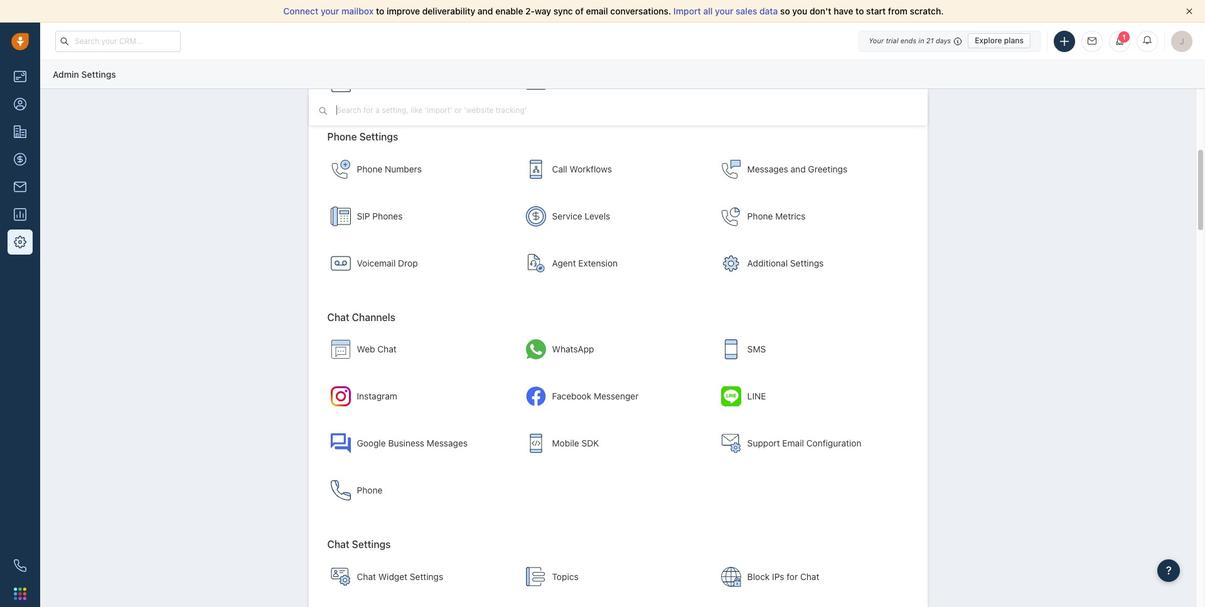 Task type: locate. For each thing, give the bounding box(es) containing it.
greetings
[[808, 164, 848, 174]]

all
[[704, 6, 713, 16]]

your
[[321, 6, 339, 16], [715, 6, 734, 16]]

have
[[834, 6, 854, 16]]

0 horizontal spatial your
[[321, 6, 339, 16]]

google business messages
[[357, 439, 468, 449]]

phone for phone settings
[[327, 131, 357, 142]]

2 to from the left
[[856, 6, 864, 16]]

to
[[376, 6, 385, 16], [856, 6, 864, 16]]

call workflows
[[552, 164, 612, 174]]

1 vertical spatial messages
[[427, 439, 468, 449]]

1 horizontal spatial messages
[[748, 164, 789, 174]]

integrate your line account to manage line conversations from the crm image
[[721, 387, 741, 407]]

drop
[[398, 258, 418, 268]]

chat
[[327, 312, 350, 323], [378, 344, 397, 355], [327, 540, 350, 551], [357, 572, 376, 583], [801, 572, 820, 583]]

settings
[[81, 69, 116, 80], [360, 131, 398, 142], [791, 258, 824, 268], [352, 540, 391, 551], [410, 572, 443, 583]]

sales
[[736, 6, 758, 16]]

block
[[748, 572, 770, 583]]

phone element
[[8, 554, 33, 579]]

access detailed information for each call, recording lifecycle and transcription image
[[721, 206, 741, 226]]

customize the logo, sender details, and font colors in your marketing emails image
[[526, 73, 546, 93]]

phone numbers
[[357, 164, 422, 174]]

phone right the enable calling through a telephony provider. image
[[357, 486, 383, 496]]

whatsapp link
[[520, 328, 710, 372]]

filter out fraud ips so you can chat with real customers image
[[721, 568, 741, 588]]

widget
[[378, 572, 408, 583]]

chat inside web chat link
[[378, 344, 397, 355]]

service
[[552, 211, 583, 221]]

chat settings
[[327, 540, 391, 551]]

chat widget settings link
[[324, 556, 514, 600]]

conversations.
[[611, 6, 671, 16]]

Search for a setting, like 'import' or 'website tracking' text field
[[335, 104, 575, 116]]

buy and manage phone numbers from 90+ countries image
[[331, 159, 351, 179]]

messages right record automated messages and greetings for every business situation image
[[748, 164, 789, 174]]

and left the enable
[[478, 6, 493, 16]]

messages and greetings
[[748, 164, 848, 174]]

1 horizontal spatial to
[[856, 6, 864, 16]]

your left mailbox
[[321, 6, 339, 16]]

phone up buy and manage phone numbers from 90+ countries image
[[327, 131, 357, 142]]

admin settings
[[53, 69, 116, 80]]

chat right web
[[378, 344, 397, 355]]

phone for phone numbers
[[357, 164, 383, 174]]

sip phones
[[357, 211, 403, 221]]

deliverability
[[422, 6, 476, 16]]

chat up customize the appearance of the chat widget on your website image
[[327, 312, 350, 323]]

your trial ends in 21 days
[[869, 36, 951, 45]]

chat right set your widget's name, manage response expectations, and more icon
[[357, 572, 376, 583]]

facebook messenger link
[[520, 375, 710, 419]]

settings for phone settings
[[360, 131, 398, 142]]

mailbox
[[342, 6, 374, 16]]

set service level targets and specify the expected threshold time to answer calls image
[[526, 206, 546, 226]]

phone settings
[[327, 131, 398, 142]]

phone right buy and manage phone numbers from 90+ countries image
[[357, 164, 383, 174]]

voicemail drop link
[[324, 241, 514, 285]]

sms link
[[715, 328, 905, 372]]

from
[[889, 6, 908, 16]]

phone right access detailed information for each call, recording lifecycle and transcription icon
[[748, 211, 773, 221]]

and left greetings on the top right of the page
[[791, 164, 806, 174]]

support
[[748, 439, 780, 449]]

topics
[[552, 572, 579, 583]]

start
[[867, 6, 886, 16]]

messages
[[748, 164, 789, 174], [427, 439, 468, 449]]

0 horizontal spatial messages
[[427, 439, 468, 449]]

your right the all
[[715, 6, 734, 16]]

web chat
[[357, 344, 397, 355]]

2 your from the left
[[715, 6, 734, 16]]

0 horizontal spatial to
[[376, 6, 385, 16]]

so
[[781, 6, 790, 16]]

your
[[869, 36, 884, 45]]

and
[[478, 6, 493, 16], [791, 164, 806, 174]]

mobile
[[552, 439, 579, 449]]

ips
[[772, 572, 785, 583]]

improve
[[387, 6, 420, 16]]

facebook
[[552, 391, 592, 402]]

messages right business
[[427, 439, 468, 449]]

send sms from the crm by integrating with your sms service provider image
[[721, 340, 741, 360]]

phone numbers link
[[324, 147, 514, 191]]

1 horizontal spatial your
[[715, 6, 734, 16]]

settings right admin at top
[[81, 69, 116, 80]]

of
[[575, 6, 584, 16]]

numbers
[[385, 164, 422, 174]]

integrate your business messages account to send messages from the crm image
[[331, 434, 351, 454]]

manage facebook messenger conversations from the crm image
[[526, 387, 546, 407]]

chat right for
[[801, 572, 820, 583]]

chat up set your widget's name, manage response expectations, and more icon
[[327, 540, 350, 551]]

settings right "additional"
[[791, 258, 824, 268]]

0 horizontal spatial and
[[478, 6, 493, 16]]

1 vertical spatial and
[[791, 164, 806, 174]]

workflows
[[570, 164, 612, 174]]

line link
[[715, 375, 905, 419]]

enable
[[496, 6, 523, 16]]

whatsapp
[[552, 344, 594, 355]]

1 to from the left
[[376, 6, 385, 16]]

0 vertical spatial and
[[478, 6, 493, 16]]

messages and greetings link
[[715, 147, 905, 191]]

settings up widget
[[352, 540, 391, 551]]

plans
[[1005, 36, 1024, 45]]

close image
[[1187, 8, 1193, 14]]

to right mailbox
[[376, 6, 385, 16]]

record automated messages and greetings for every business situation image
[[721, 159, 741, 179]]

topics link
[[520, 556, 710, 600]]

support email configuration link
[[715, 422, 905, 466]]

settings up phone numbers
[[360, 131, 398, 142]]

metrics
[[776, 211, 806, 221]]

in
[[919, 36, 925, 45]]

levels
[[585, 211, 611, 221]]

to left start
[[856, 6, 864, 16]]

block ips for chat
[[748, 572, 820, 583]]

chat inside chat widget settings link
[[357, 572, 376, 583]]

explore plans
[[975, 36, 1024, 45]]

2-
[[526, 6, 535, 16]]

chat for chat settings
[[327, 540, 350, 551]]



Task type: vqa. For each thing, say whether or not it's contained in the screenshot.
Jay Patel (sample)'s the j image
no



Task type: describe. For each thing, give the bounding box(es) containing it.
streamline conversations using topics and route chats to the right groups image
[[526, 568, 546, 588]]

enable calling through a telephony provider. image
[[331, 481, 351, 501]]

chat for chat widget settings
[[357, 572, 376, 583]]

agent extension link
[[520, 241, 710, 285]]

1 horizontal spatial and
[[791, 164, 806, 174]]

google
[[357, 439, 386, 449]]

connect your mailbox link
[[283, 6, 376, 16]]

call
[[552, 164, 568, 174]]

send dms from the crm and manage all your instagram conversations image
[[331, 387, 351, 407]]

sip phones link
[[324, 194, 514, 238]]

instagram link
[[324, 375, 514, 419]]

chat widget settings
[[357, 572, 443, 583]]

facebook messenger
[[552, 391, 639, 402]]

send email image
[[1088, 37, 1097, 45]]

chat channels
[[327, 312, 396, 323]]

business
[[388, 439, 425, 449]]

shows agent list with their corresponding extension numbers image
[[526, 253, 546, 273]]

instagram
[[357, 391, 397, 402]]

use sdks to customize your chat widget for ios and android image
[[526, 434, 546, 454]]

block ips for chat link
[[715, 556, 905, 600]]

additional settings link
[[715, 241, 905, 285]]

1 link
[[1110, 30, 1131, 52]]

sms
[[748, 344, 766, 355]]

mobile sdk
[[552, 439, 599, 449]]

configuration
[[807, 439, 862, 449]]

1
[[1123, 33, 1127, 41]]

mobile sdk link
[[520, 422, 710, 466]]

google business messages link
[[324, 422, 514, 466]]

import all your sales data link
[[674, 6, 781, 16]]

don't
[[810, 6, 832, 16]]

you
[[793, 6, 808, 16]]

service levels
[[552, 211, 611, 221]]

chat inside block ips for chat link
[[801, 572, 820, 583]]

web
[[357, 344, 375, 355]]

email
[[586, 6, 608, 16]]

phone for phone metrics
[[748, 211, 773, 221]]

0 vertical spatial messages
[[748, 164, 789, 174]]

extension
[[579, 258, 618, 268]]

phone metrics
[[748, 211, 806, 221]]

phone metrics link
[[715, 194, 905, 238]]

explore plans link
[[968, 33, 1031, 48]]

way
[[535, 6, 551, 16]]

voicemail drop
[[357, 258, 418, 268]]

call workflows link
[[520, 147, 710, 191]]

web chat link
[[324, 328, 514, 372]]

additional settings
[[748, 258, 824, 268]]

sdk
[[582, 439, 599, 449]]

connect your mailbox to improve deliverability and enable 2-way sync of email conversations. import all your sales data so you don't have to start from scratch.
[[283, 6, 944, 16]]

service levels link
[[520, 194, 710, 238]]

additional configuration options for your phone solution image
[[721, 253, 741, 273]]

email
[[783, 439, 804, 449]]

import
[[674, 6, 701, 16]]

settings for chat settings
[[352, 540, 391, 551]]

support email configuration
[[748, 439, 862, 449]]

phones
[[373, 211, 403, 221]]

integrate support mailboxes, configure dkim, and more. image
[[721, 434, 741, 454]]

channels
[[352, 312, 396, 323]]

ends
[[901, 36, 917, 45]]

connect
[[283, 6, 319, 16]]

admin
[[53, 69, 79, 80]]

manage whatsapp conversations from the crm image
[[526, 340, 546, 360]]

21
[[927, 36, 934, 45]]

leave pre-recorded voicemail if call goes unanswered image
[[331, 253, 351, 273]]

freshworks switcher image
[[14, 588, 26, 601]]

customize the appearance of the chat widget on your website image
[[331, 340, 351, 360]]

data
[[760, 6, 778, 16]]

sip
[[357, 211, 370, 221]]

set up call queues and messages to connect callers with your team image
[[526, 159, 546, 179]]

scratch.
[[910, 6, 944, 16]]

line
[[748, 391, 766, 402]]

settings for additional settings
[[791, 258, 824, 268]]

agent extension
[[552, 258, 618, 268]]

days
[[936, 36, 951, 45]]

messenger
[[594, 391, 639, 402]]

set your widget's name, manage response expectations, and more image
[[331, 568, 351, 588]]

for
[[787, 572, 798, 583]]

settings for admin settings
[[81, 69, 116, 80]]

agent
[[552, 258, 576, 268]]

chat for chat channels
[[327, 312, 350, 323]]

Search your CRM... text field
[[55, 30, 181, 52]]

make and receive calls online by adding sip phones image
[[331, 206, 351, 226]]

1 your from the left
[[321, 6, 339, 16]]

voicemail
[[357, 258, 396, 268]]

phone link
[[324, 469, 514, 513]]

sync
[[554, 6, 573, 16]]

phone image
[[14, 560, 26, 573]]

create and share email templates, track their metrics image
[[331, 73, 351, 93]]

trial
[[886, 36, 899, 45]]

settings right widget
[[410, 572, 443, 583]]



